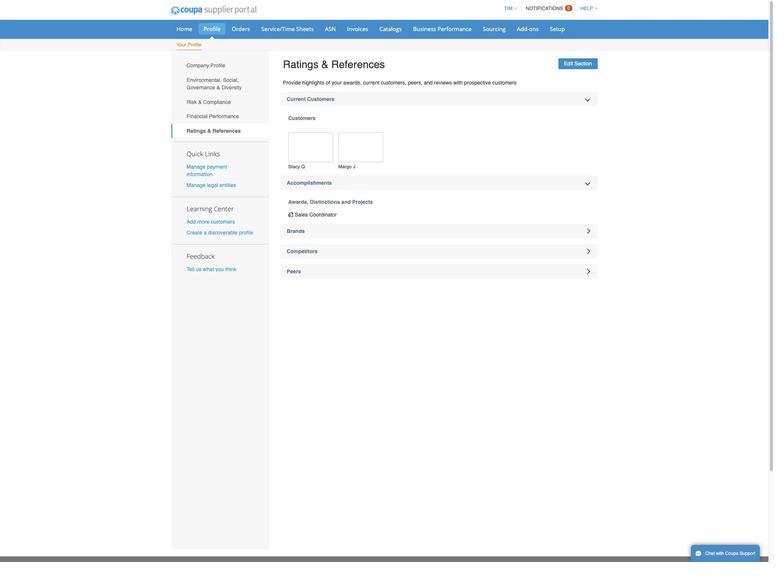 Task type: describe. For each thing, give the bounding box(es) containing it.
0 horizontal spatial and
[[342, 199, 351, 205]]

prospective
[[464, 80, 491, 86]]

brands button
[[281, 224, 598, 239]]

legal
[[207, 182, 218, 188]]

current customers heading
[[281, 92, 598, 107]]

0 vertical spatial profile
[[204, 25, 221, 33]]

awards, distinctions and projects
[[288, 199, 373, 205]]

us
[[196, 267, 202, 273]]

risk & compliance link
[[171, 95, 269, 109]]

invoices link
[[342, 23, 373, 34]]

& inside environmental, social, governance & diversity
[[217, 85, 220, 91]]

information
[[187, 171, 213, 177]]

company
[[187, 63, 209, 69]]

sales coordinator
[[295, 212, 337, 218]]

tim
[[504, 6, 513, 11]]

manage payment information link
[[187, 164, 227, 177]]

help link
[[577, 6, 598, 11]]

orders link
[[227, 23, 255, 34]]

current
[[287, 96, 306, 102]]

q
[[301, 164, 305, 170]]

company profile
[[187, 63, 225, 69]]

create a discoverable profile link
[[187, 230, 253, 236]]

tim link
[[501, 6, 517, 11]]

home link
[[172, 23, 197, 34]]

coupa
[[726, 552, 739, 557]]

risk & compliance
[[187, 99, 231, 105]]

add
[[187, 219, 196, 225]]

create
[[187, 230, 202, 236]]

accomplishments heading
[[281, 176, 598, 191]]

stacy q image
[[288, 132, 333, 162]]

your profile link
[[176, 40, 202, 50]]

tell
[[187, 267, 195, 273]]

profile for your profile
[[188, 42, 202, 48]]

margo j image
[[339, 132, 383, 162]]

current customers
[[287, 96, 335, 102]]

think
[[225, 267, 237, 273]]

peers button
[[281, 265, 598, 280]]

projects
[[352, 199, 373, 205]]

edit
[[564, 61, 573, 67]]

chat with coupa support
[[706, 552, 756, 557]]

notifications 0
[[526, 5, 570, 11]]

sourcing link
[[478, 23, 511, 34]]

customers,
[[381, 80, 407, 86]]

what
[[203, 267, 214, 273]]

coupa supplier portal image
[[165, 1, 262, 20]]

ratings & references link
[[171, 124, 269, 138]]

brands
[[287, 229, 305, 235]]

0
[[568, 5, 570, 11]]

add-ons link
[[512, 23, 544, 34]]

peers,
[[408, 80, 423, 86]]

sheets
[[296, 25, 314, 33]]

add-ons
[[517, 25, 539, 33]]

company profile link
[[171, 58, 269, 73]]

1 vertical spatial ratings & references
[[187, 128, 241, 134]]

diversity
[[222, 85, 242, 91]]

more
[[197, 219, 209, 225]]

setup link
[[545, 23, 570, 34]]

financial performance
[[187, 114, 239, 120]]

learning center
[[187, 204, 234, 213]]

margo j
[[339, 164, 356, 170]]

chat with coupa support button
[[691, 546, 760, 563]]

coordinator
[[309, 212, 337, 218]]

current
[[363, 80, 380, 86]]

manage legal entities link
[[187, 182, 236, 188]]

manage legal entities
[[187, 182, 236, 188]]

customers inside dropdown button
[[307, 96, 335, 102]]

competitors heading
[[281, 244, 598, 259]]

your
[[177, 42, 186, 48]]

environmental,
[[187, 77, 222, 83]]

edit section
[[564, 61, 592, 67]]

1 vertical spatial ratings
[[187, 128, 206, 134]]

financial performance link
[[171, 109, 269, 124]]

add-
[[517, 25, 529, 33]]

tell us what you think
[[187, 267, 237, 273]]

feedback
[[187, 252, 215, 261]]

your profile
[[177, 42, 202, 48]]

0 vertical spatial references
[[332, 58, 385, 70]]

help
[[581, 6, 593, 11]]

stacy q
[[288, 164, 305, 170]]

business performance link
[[408, 23, 477, 34]]

you
[[216, 267, 224, 273]]

competitors button
[[281, 244, 598, 259]]

profile for company profile
[[211, 63, 225, 69]]

business performance
[[413, 25, 472, 33]]

competitors
[[287, 249, 318, 255]]



Task type: vqa. For each thing, say whether or not it's contained in the screenshot.
"text field"
no



Task type: locate. For each thing, give the bounding box(es) containing it.
profile up the environmental, social, governance & diversity link
[[211, 63, 225, 69]]

awards,
[[343, 80, 362, 86]]

your
[[332, 80, 342, 86]]

service/time sheets
[[261, 25, 314, 33]]

0 horizontal spatial references
[[213, 128, 241, 134]]

manage for manage payment information
[[187, 164, 206, 170]]

peers heading
[[281, 265, 598, 280]]

home
[[177, 25, 192, 33]]

1 horizontal spatial customers
[[493, 80, 517, 86]]

accomplishments
[[287, 180, 332, 186]]

add more customers link
[[187, 219, 235, 225]]

distinctions
[[310, 199, 340, 205]]

1 vertical spatial customers
[[288, 115, 316, 121]]

0 vertical spatial with
[[454, 80, 463, 86]]

1 vertical spatial manage
[[187, 182, 206, 188]]

create a discoverable profile
[[187, 230, 253, 236]]

invoices
[[347, 25, 368, 33]]

margo
[[339, 164, 352, 170]]

navigation containing notifications 0
[[501, 1, 598, 16]]

environmental, social, governance & diversity link
[[171, 73, 269, 95]]

with right chat
[[716, 552, 724, 557]]

ratings up provide
[[283, 58, 319, 70]]

0 horizontal spatial ratings
[[187, 128, 206, 134]]

2 manage from the top
[[187, 182, 206, 188]]

payment
[[207, 164, 227, 170]]

0 horizontal spatial customers
[[211, 219, 235, 225]]

&
[[322, 58, 329, 70], [217, 85, 220, 91], [198, 99, 202, 105], [207, 128, 211, 134]]

center
[[214, 204, 234, 213]]

with inside button
[[716, 552, 724, 557]]

1 horizontal spatial performance
[[438, 25, 472, 33]]

navigation
[[501, 1, 598, 16]]

provide highlights of your awards, current customers, peers, and reviews with prospective customers
[[283, 80, 517, 86]]

stacy
[[288, 164, 300, 170]]

0 vertical spatial customers
[[307, 96, 335, 102]]

manage down information
[[187, 182, 206, 188]]

add more customers
[[187, 219, 235, 225]]

service/time
[[261, 25, 295, 33]]

& right risk
[[198, 99, 202, 105]]

j
[[353, 164, 356, 170]]

ratings
[[283, 58, 319, 70], [187, 128, 206, 134]]

profile inside 'link'
[[211, 63, 225, 69]]

quick
[[187, 149, 203, 158]]

1 horizontal spatial with
[[716, 552, 724, 557]]

0 vertical spatial ratings
[[283, 58, 319, 70]]

governance
[[187, 85, 215, 91]]

0 vertical spatial ratings & references
[[283, 58, 385, 70]]

ratings & references down financial performance
[[187, 128, 241, 134]]

1 vertical spatial with
[[716, 552, 724, 557]]

1 horizontal spatial and
[[424, 80, 433, 86]]

& left "diversity"
[[217, 85, 220, 91]]

references inside ratings & references link
[[213, 128, 241, 134]]

setup
[[550, 25, 565, 33]]

& down financial performance
[[207, 128, 211, 134]]

sourcing
[[483, 25, 506, 33]]

awards,
[[288, 199, 309, 205]]

ratings down financial
[[187, 128, 206, 134]]

ons
[[529, 25, 539, 33]]

profile down coupa supplier portal image
[[204, 25, 221, 33]]

highlights
[[302, 80, 325, 86]]

support
[[740, 552, 756, 557]]

customers down current on the left of the page
[[288, 115, 316, 121]]

1 vertical spatial profile
[[188, 42, 202, 48]]

environmental, social, governance & diversity
[[187, 77, 242, 91]]

customers
[[307, 96, 335, 102], [288, 115, 316, 121]]

brands heading
[[281, 224, 598, 239]]

social,
[[223, 77, 239, 83]]

of
[[326, 80, 330, 86]]

current customers button
[[281, 92, 598, 107]]

catalogs
[[380, 25, 402, 33]]

1 manage from the top
[[187, 164, 206, 170]]

asn
[[325, 25, 336, 33]]

with right the reviews
[[454, 80, 463, 86]]

references up awards, on the top
[[332, 58, 385, 70]]

0 vertical spatial performance
[[438, 25, 472, 33]]

service/time sheets link
[[257, 23, 319, 34]]

catalogs link
[[375, 23, 407, 34]]

orders
[[232, 25, 250, 33]]

profile right your
[[188, 42, 202, 48]]

a
[[204, 230, 207, 236]]

manage
[[187, 164, 206, 170], [187, 182, 206, 188]]

compliance
[[203, 99, 231, 105]]

risk
[[187, 99, 197, 105]]

ratings & references
[[283, 58, 385, 70], [187, 128, 241, 134]]

0 vertical spatial manage
[[187, 164, 206, 170]]

manage inside manage payment information
[[187, 164, 206, 170]]

2 vertical spatial profile
[[211, 63, 225, 69]]

performance for financial performance
[[209, 114, 239, 120]]

0 vertical spatial and
[[424, 80, 433, 86]]

performance for business performance
[[438, 25, 472, 33]]

links
[[205, 149, 220, 158]]

1 horizontal spatial ratings
[[283, 58, 319, 70]]

customers down of
[[307, 96, 335, 102]]

performance inside "link"
[[209, 114, 239, 120]]

manage for manage legal entities
[[187, 182, 206, 188]]

profile
[[239, 230, 253, 236]]

0 horizontal spatial with
[[454, 80, 463, 86]]

peers
[[287, 269, 301, 275]]

chat
[[706, 552, 715, 557]]

discoverable
[[208, 230, 238, 236]]

performance right the business
[[438, 25, 472, 33]]

learning
[[187, 204, 212, 213]]

profile
[[204, 25, 221, 33], [188, 42, 202, 48], [211, 63, 225, 69]]

1 vertical spatial customers
[[211, 219, 235, 225]]

asn link
[[320, 23, 341, 34]]

tell us what you think button
[[187, 266, 237, 273]]

financial
[[187, 114, 208, 120]]

& up of
[[322, 58, 329, 70]]

reviews
[[434, 80, 452, 86]]

performance up ratings & references link
[[209, 114, 239, 120]]

and right peers, in the right top of the page
[[424, 80, 433, 86]]

performance
[[438, 25, 472, 33], [209, 114, 239, 120]]

1 horizontal spatial ratings & references
[[283, 58, 385, 70]]

1 vertical spatial performance
[[209, 114, 239, 120]]

business
[[413, 25, 436, 33]]

with
[[454, 80, 463, 86], [716, 552, 724, 557]]

0 horizontal spatial ratings & references
[[187, 128, 241, 134]]

notifications
[[526, 6, 563, 11]]

1 horizontal spatial references
[[332, 58, 385, 70]]

accomplishments button
[[281, 176, 598, 191]]

1 vertical spatial references
[[213, 128, 241, 134]]

0 horizontal spatial performance
[[209, 114, 239, 120]]

& inside "link"
[[198, 99, 202, 105]]

and left the 'projects'
[[342, 199, 351, 205]]

0 vertical spatial customers
[[493, 80, 517, 86]]

ratings & references up your
[[283, 58, 385, 70]]

customers right prospective at the top
[[493, 80, 517, 86]]

manage up information
[[187, 164, 206, 170]]

customers up discoverable
[[211, 219, 235, 225]]

references down financial performance "link"
[[213, 128, 241, 134]]

1 vertical spatial and
[[342, 199, 351, 205]]

edit section link
[[559, 58, 598, 69]]

section
[[575, 61, 592, 67]]



